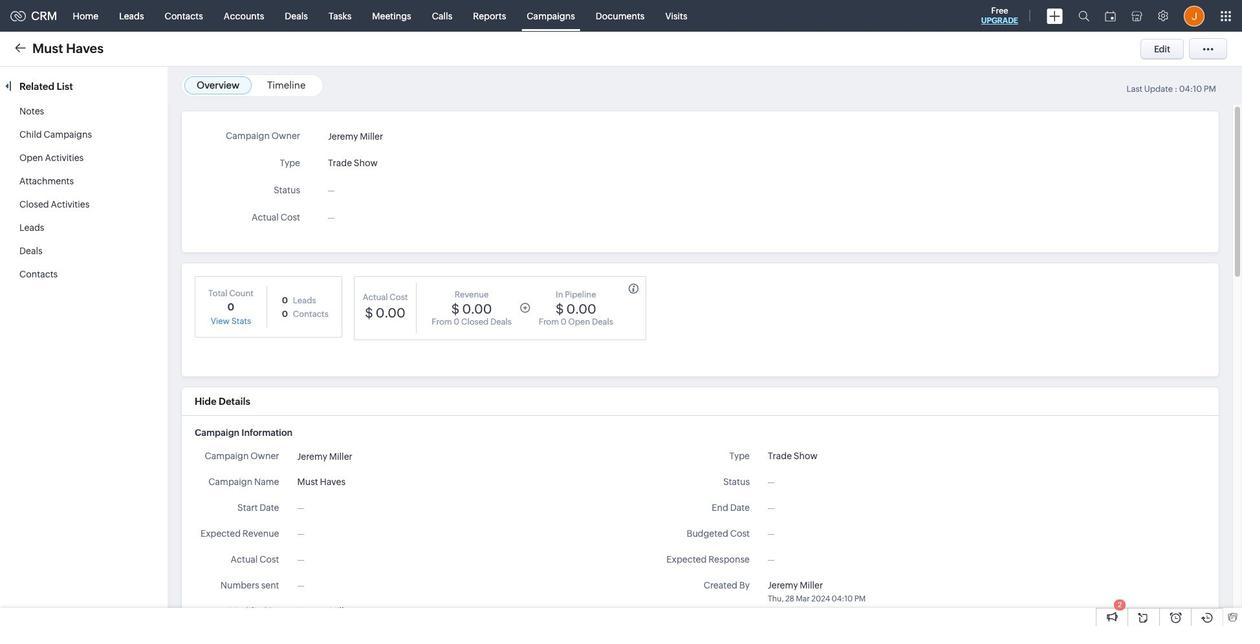 Task type: locate. For each thing, give the bounding box(es) containing it.
search image
[[1079, 10, 1090, 21]]

logo image
[[10, 11, 26, 21]]

calendar image
[[1105, 11, 1116, 21]]

profile image
[[1184, 6, 1205, 26]]



Task type: vqa. For each thing, say whether or not it's contained in the screenshot.
Profile element
yes



Task type: describe. For each thing, give the bounding box(es) containing it.
search element
[[1071, 0, 1097, 32]]

profile element
[[1176, 0, 1213, 31]]

create menu image
[[1047, 8, 1063, 24]]

create menu element
[[1039, 0, 1071, 31]]



